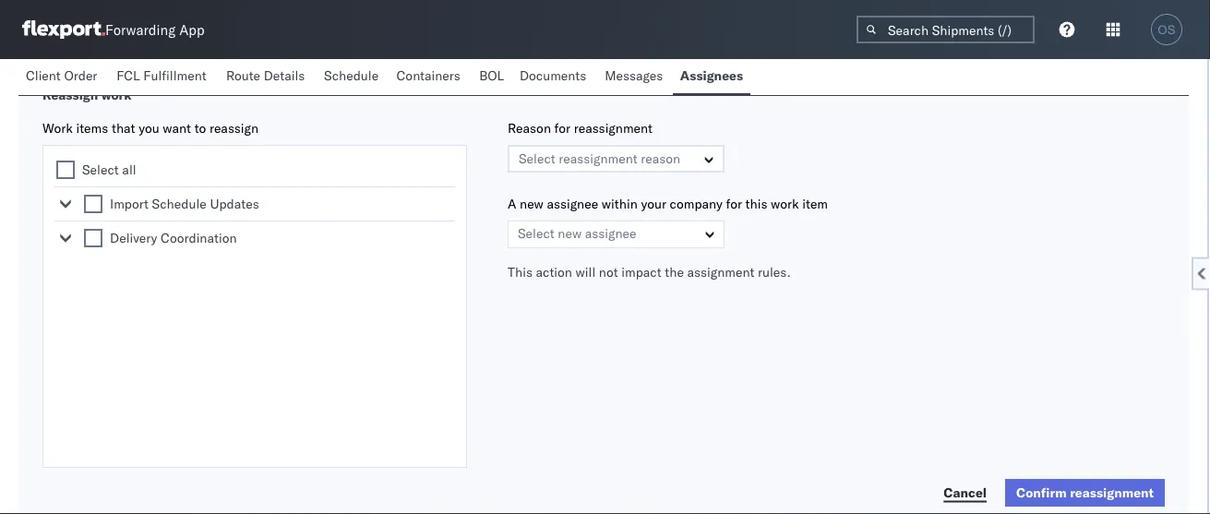 Task type: vqa. For each thing, say whether or not it's contained in the screenshot.
SHANGHAI BLUETECH CO., LTD associated with 1889145
no



Task type: locate. For each thing, give the bounding box(es) containing it.
flexport. image
[[22, 20, 105, 39]]

work
[[42, 120, 73, 136]]

0 horizontal spatial schedule
[[152, 196, 207, 212]]

select left all on the left
[[82, 162, 119, 178]]

assignment
[[688, 264, 755, 280]]

want
[[163, 120, 191, 136]]

your
[[641, 196, 667, 212]]

for right reason
[[555, 120, 571, 136]]

schedule up delivery coordination on the top left
[[152, 196, 207, 212]]

action
[[536, 264, 573, 280]]

messages button
[[598, 59, 673, 95]]

reassign work
[[42, 87, 132, 103]]

containers button
[[389, 59, 472, 95]]

delivery
[[110, 230, 157, 246]]

1 vertical spatial for
[[726, 196, 743, 212]]

Search Shipments (/) text field
[[857, 16, 1035, 43]]

for left this
[[726, 196, 743, 212]]

assignee
[[547, 196, 599, 212], [585, 225, 637, 242]]

1 vertical spatial schedule
[[152, 196, 207, 212]]

reassignment for confirm
[[1071, 485, 1155, 501]]

containers
[[397, 67, 461, 84]]

select for select all
[[82, 162, 119, 178]]

details
[[264, 67, 305, 84]]

1 horizontal spatial for
[[726, 196, 743, 212]]

work
[[101, 87, 132, 103], [771, 196, 800, 212]]

assignees button
[[673, 59, 751, 95]]

that
[[112, 120, 135, 136]]

1 horizontal spatial new
[[558, 225, 582, 242]]

new
[[520, 196, 544, 212], [558, 225, 582, 242]]

select
[[519, 151, 556, 167], [82, 162, 119, 178], [518, 225, 555, 242]]

within
[[602, 196, 638, 212]]

0 vertical spatial schedule
[[324, 67, 379, 84]]

1 horizontal spatial schedule
[[324, 67, 379, 84]]

reassignment inside confirm reassignment 'button'
[[1071, 485, 1155, 501]]

0 horizontal spatial new
[[520, 196, 544, 212]]

reassignment
[[574, 120, 653, 136], [559, 151, 638, 167], [1071, 485, 1155, 501]]

order
[[64, 67, 97, 84]]

0 vertical spatial for
[[555, 120, 571, 136]]

1 vertical spatial reassignment
[[559, 151, 638, 167]]

schedule right details
[[324, 67, 379, 84]]

new right a
[[520, 196, 544, 212]]

work right this
[[771, 196, 800, 212]]

delivery coordination
[[110, 230, 237, 246]]

confirm reassignment
[[1017, 485, 1155, 501]]

fulfillment
[[143, 67, 207, 84]]

this
[[746, 196, 768, 212]]

0 vertical spatial assignee
[[547, 196, 599, 212]]

confirm
[[1017, 485, 1068, 501]]

new for a
[[520, 196, 544, 212]]

1 vertical spatial new
[[558, 225, 582, 242]]

fcl
[[117, 67, 140, 84]]

select down reason
[[519, 151, 556, 167]]

schedule
[[324, 67, 379, 84], [152, 196, 207, 212]]

select up this
[[518, 225, 555, 242]]

1 vertical spatial work
[[771, 196, 800, 212]]

0 horizontal spatial work
[[101, 87, 132, 103]]

rules.
[[758, 264, 791, 280]]

2 vertical spatial reassignment
[[1071, 485, 1155, 501]]

reassignment right confirm
[[1071, 485, 1155, 501]]

None checkbox
[[56, 161, 75, 179], [84, 195, 103, 213], [84, 229, 103, 248], [56, 161, 75, 179], [84, 195, 103, 213], [84, 229, 103, 248]]

select for select reassignment reason
[[519, 151, 556, 167]]

0 vertical spatial new
[[520, 196, 544, 212]]

select new assignee
[[518, 225, 637, 242]]

client
[[26, 67, 61, 84]]

reassignment up select reassignment reason
[[574, 120, 653, 136]]

item
[[803, 196, 829, 212]]

assignee down within
[[585, 225, 637, 242]]

reason
[[508, 120, 551, 136]]

1 vertical spatial assignee
[[585, 225, 637, 242]]

this action will not impact the assignment rules.
[[508, 264, 791, 280]]

reassignment down reason for reassignment
[[559, 151, 638, 167]]

new up action
[[558, 225, 582, 242]]

cancel button
[[933, 479, 999, 507]]

select all
[[82, 162, 136, 178]]

for
[[555, 120, 571, 136], [726, 196, 743, 212]]

work down fcl
[[101, 87, 132, 103]]

forwarding app link
[[22, 20, 205, 39]]

assignee up select new assignee
[[547, 196, 599, 212]]

select reassignment reason
[[519, 151, 681, 167]]

0 horizontal spatial for
[[555, 120, 571, 136]]

new for select
[[558, 225, 582, 242]]

import schedule updates
[[110, 196, 259, 212]]



Task type: describe. For each thing, give the bounding box(es) containing it.
all
[[122, 162, 136, 178]]

0 vertical spatial reassignment
[[574, 120, 653, 136]]

reassign
[[42, 87, 98, 103]]

cancel
[[944, 484, 987, 501]]

documents button
[[513, 59, 598, 95]]

reason for reassignment
[[508, 120, 653, 136]]

bol button
[[472, 59, 513, 95]]

company
[[670, 196, 723, 212]]

fcl fulfillment button
[[109, 59, 219, 95]]

reason
[[641, 151, 681, 167]]

client order
[[26, 67, 97, 84]]

bol
[[480, 67, 505, 84]]

documents
[[520, 67, 587, 84]]

route details button
[[219, 59, 317, 95]]

confirm reassignment button
[[1006, 479, 1166, 507]]

assignees
[[681, 67, 744, 84]]

assignee for a new assignee within your company for this work item
[[547, 196, 599, 212]]

app
[[179, 21, 205, 38]]

schedule inside schedule button
[[324, 67, 379, 84]]

work items that you want to reassign
[[42, 120, 259, 136]]

reassignment for select
[[559, 151, 638, 167]]

0 vertical spatial work
[[101, 87, 132, 103]]

forwarding app
[[105, 21, 205, 38]]

you
[[139, 120, 160, 136]]

1 horizontal spatial work
[[771, 196, 800, 212]]

fcl fulfillment
[[117, 67, 207, 84]]

items
[[76, 120, 108, 136]]

import
[[110, 196, 149, 212]]

messages
[[605, 67, 663, 84]]

will
[[576, 264, 596, 280]]

not
[[599, 264, 619, 280]]

this
[[508, 264, 533, 280]]

forwarding
[[105, 21, 176, 38]]

route
[[226, 67, 261, 84]]

impact
[[622, 264, 662, 280]]

client order button
[[18, 59, 109, 95]]

a new assignee within your company for this work item
[[508, 196, 829, 212]]

reassign
[[210, 120, 259, 136]]

coordination
[[161, 230, 237, 246]]

the
[[665, 264, 684, 280]]

a
[[508, 196, 517, 212]]

os
[[1159, 23, 1176, 36]]

assignee for select new assignee
[[585, 225, 637, 242]]

os button
[[1146, 8, 1189, 51]]

route details
[[226, 67, 305, 84]]

select for select new assignee
[[518, 225, 555, 242]]

schedule button
[[317, 59, 389, 95]]

to
[[195, 120, 206, 136]]

updates
[[210, 196, 259, 212]]



